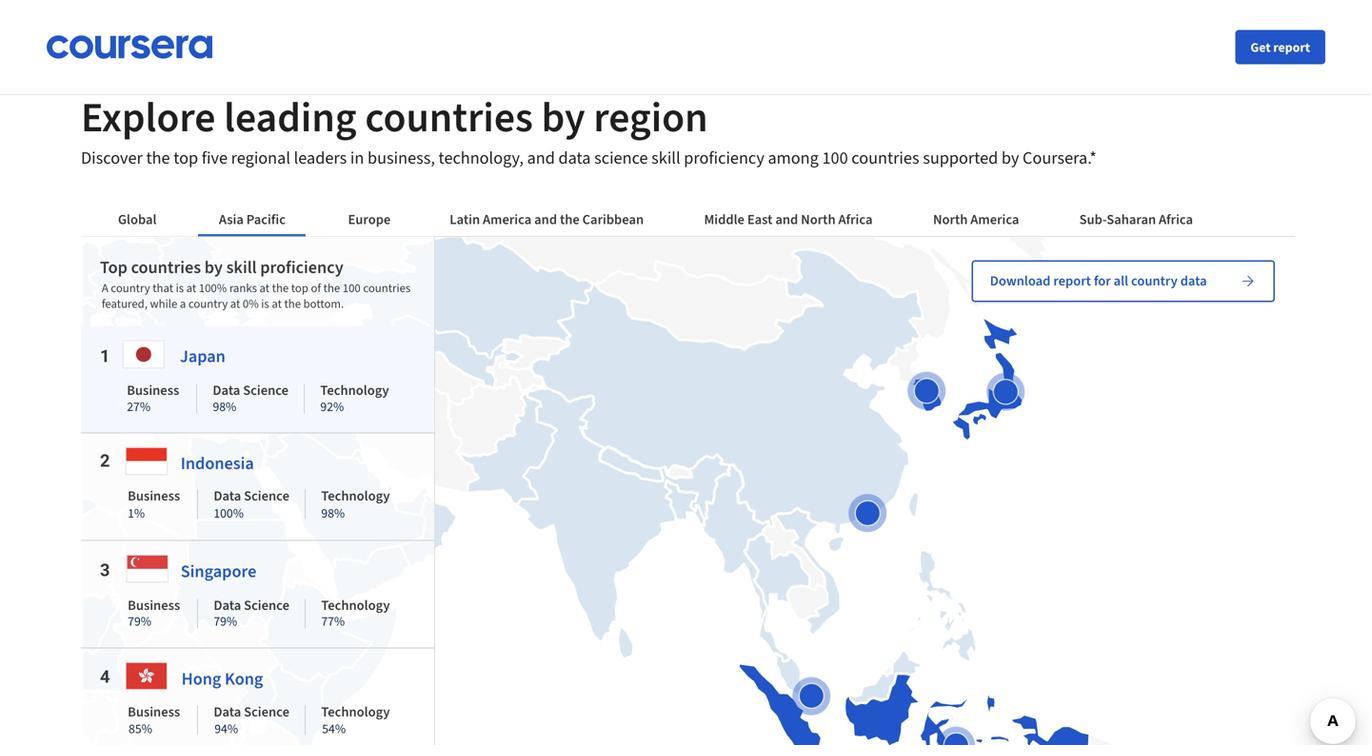 Task type: locate. For each thing, give the bounding box(es) containing it.
get
[[1251, 39, 1271, 56]]

report
[[1274, 39, 1311, 56]]



Task type: vqa. For each thing, say whether or not it's contained in the screenshot.
Get report
yes



Task type: describe. For each thing, give the bounding box(es) containing it.
coursera logo image
[[46, 35, 213, 59]]

get report
[[1251, 39, 1311, 56]]

get report button
[[1236, 30, 1326, 64]]



